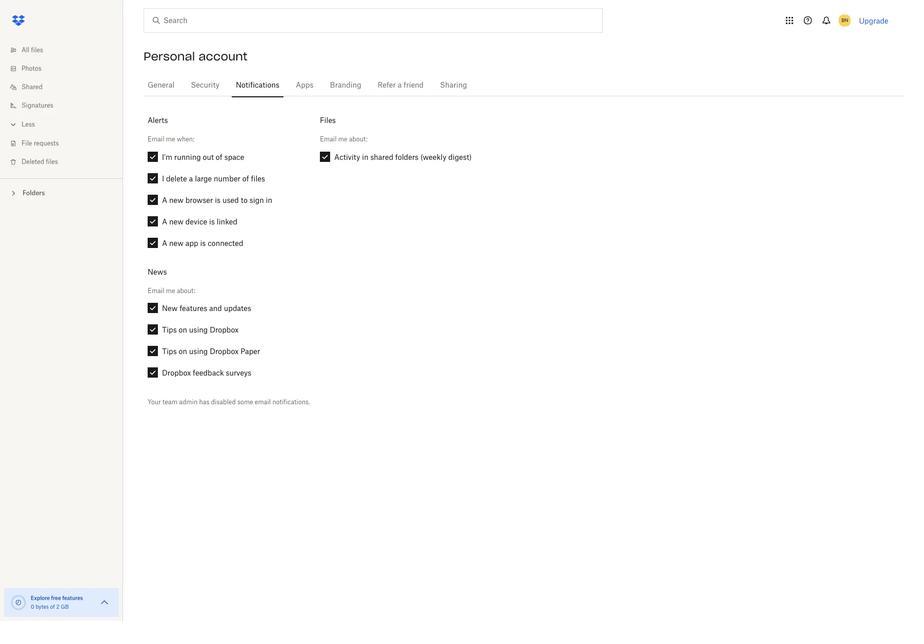 Task type: describe. For each thing, give the bounding box(es) containing it.
your team admin has disabled some email notifications.
[[148, 399, 310, 406]]

quota usage element
[[10, 595, 27, 612]]

surveys
[[226, 369, 252, 378]]

a new device is linked
[[162, 217, 238, 226]]

signatures link
[[8, 96, 123, 115]]

i
[[162, 174, 164, 183]]

branding
[[330, 82, 362, 89]]

new
[[162, 304, 178, 313]]

notifications
[[236, 82, 280, 89]]

about for news
[[177, 287, 194, 295]]

space
[[225, 153, 244, 161]]

all files link
[[8, 41, 123, 60]]

new for browser
[[169, 196, 184, 205]]

dropbox for tips on using dropbox paper
[[210, 347, 239, 356]]

(weekly
[[421, 153, 447, 161]]

branding tab
[[326, 73, 366, 98]]

activity in shared folders (weekly digest)
[[335, 153, 472, 161]]

admin
[[179, 399, 198, 406]]

in inside the alerts group
[[266, 196, 272, 205]]

gb
[[61, 605, 69, 611]]

to
[[241, 196, 248, 205]]

photos
[[22, 66, 42, 72]]

on for tips on using dropbox paper
[[179, 347, 187, 356]]

digest)
[[449, 153, 472, 161]]

personal account
[[144, 49, 248, 64]]

0 vertical spatial of
[[216, 153, 223, 161]]

email me about : for files
[[320, 136, 368, 143]]

of for features
[[50, 605, 55, 611]]

activity
[[335, 153, 360, 161]]

number
[[214, 174, 241, 183]]

less
[[22, 122, 35, 128]]

email for news
[[148, 287, 164, 295]]

large
[[195, 174, 212, 183]]

dropbox image
[[8, 10, 29, 31]]

shared link
[[8, 78, 123, 96]]

refer a friend tab
[[374, 73, 428, 98]]

some
[[238, 399, 253, 406]]

a new browser is used to sign in
[[162, 196, 272, 205]]

paper
[[241, 347, 260, 356]]

running
[[174, 153, 201, 161]]

connected
[[208, 239, 244, 248]]

deleted files link
[[8, 153, 123, 171]]

browser
[[186, 196, 213, 205]]

2
[[56, 605, 59, 611]]

files for deleted files
[[46, 159, 58, 165]]

folders
[[396, 153, 419, 161]]

file requests link
[[8, 134, 123, 153]]

features inside news group
[[180, 304, 207, 313]]

folders
[[23, 189, 45, 197]]

delete
[[166, 174, 187, 183]]

email for alerts
[[148, 136, 164, 143]]

Search text field
[[164, 15, 582, 26]]

upgrade link
[[860, 16, 889, 25]]

a for a new browser is used to sign in
[[162, 196, 167, 205]]

news
[[148, 268, 167, 276]]

i'm running out of space
[[162, 153, 244, 161]]

general tab
[[144, 73, 179, 98]]

disabled
[[211, 399, 236, 406]]

general
[[148, 82, 175, 89]]

less image
[[8, 120, 18, 130]]

tips on using dropbox paper
[[162, 347, 260, 356]]

sharing
[[440, 82, 467, 89]]

folders button
[[0, 185, 123, 201]]

tips on using dropbox
[[162, 326, 239, 335]]

explore free features 0 bytes of 2 gb
[[31, 596, 83, 611]]

has
[[199, 399, 210, 406]]

signatures
[[22, 103, 53, 109]]

shared
[[371, 153, 394, 161]]

files inside the alerts group
[[251, 174, 265, 183]]

used
[[223, 196, 239, 205]]

notifications.
[[273, 399, 310, 406]]

file
[[22, 141, 32, 147]]

refer
[[378, 82, 396, 89]]

dropbox feedback surveys
[[162, 369, 252, 378]]

is for device
[[209, 217, 215, 226]]

files for all files
[[31, 47, 43, 53]]

friend
[[404, 82, 424, 89]]

: for news
[[194, 287, 196, 295]]

team
[[163, 399, 178, 406]]

sharing tab
[[436, 73, 472, 98]]

on for tips on using dropbox
[[179, 326, 187, 335]]

files
[[320, 116, 336, 125]]

is for browser
[[215, 196, 221, 205]]



Task type: vqa. For each thing, say whether or not it's contained in the screenshot.
A new app is connected A
yes



Task type: locate. For each thing, give the bounding box(es) containing it.
2 vertical spatial of
[[50, 605, 55, 611]]

apps
[[296, 82, 314, 89]]

0 vertical spatial dropbox
[[210, 326, 239, 335]]

refer a friend
[[378, 82, 424, 89]]

1 vertical spatial files
[[46, 159, 58, 165]]

: up running
[[193, 136, 195, 143]]

1 vertical spatial a
[[189, 174, 193, 183]]

1 vertical spatial tips
[[162, 347, 177, 356]]

email me about : for news
[[148, 287, 196, 295]]

new left device
[[169, 217, 184, 226]]

is left used
[[215, 196, 221, 205]]

features
[[180, 304, 207, 313], [62, 596, 83, 602]]

security
[[191, 82, 220, 89]]

files up sign
[[251, 174, 265, 183]]

0 vertical spatial tips
[[162, 326, 177, 335]]

tips down new
[[162, 326, 177, 335]]

2 tips from the top
[[162, 347, 177, 356]]

0 horizontal spatial in
[[266, 196, 272, 205]]

a inside group
[[189, 174, 193, 183]]

1 vertical spatial of
[[243, 174, 249, 183]]

deleted
[[22, 159, 44, 165]]

tips down tips on using dropbox
[[162, 347, 177, 356]]

: for alerts
[[193, 136, 195, 143]]

a
[[162, 196, 167, 205], [162, 217, 167, 226], [162, 239, 167, 248]]

2 vertical spatial a
[[162, 239, 167, 248]]

a for a new app is connected
[[162, 239, 167, 248]]

security tab
[[187, 73, 224, 98]]

: for files
[[366, 136, 368, 143]]

2 vertical spatial new
[[169, 239, 184, 248]]

new
[[169, 196, 184, 205], [169, 217, 184, 226], [169, 239, 184, 248]]

0 vertical spatial using
[[189, 326, 208, 335]]

0 horizontal spatial a
[[189, 174, 193, 183]]

a left app
[[162, 239, 167, 248]]

file requests
[[22, 141, 59, 147]]

2 horizontal spatial of
[[243, 174, 249, 183]]

3 a from the top
[[162, 239, 167, 248]]

2 vertical spatial dropbox
[[162, 369, 191, 378]]

i delete a large number of files
[[162, 174, 265, 183]]

1 vertical spatial on
[[179, 347, 187, 356]]

1 vertical spatial features
[[62, 596, 83, 602]]

in
[[362, 153, 369, 161], [266, 196, 272, 205]]

is for app
[[200, 239, 206, 248]]

all
[[22, 47, 29, 53]]

about
[[349, 136, 366, 143], [177, 287, 194, 295]]

is right app
[[200, 239, 206, 248]]

of left 2
[[50, 605, 55, 611]]

0 horizontal spatial email me about :
[[148, 287, 196, 295]]

0 horizontal spatial files
[[31, 47, 43, 53]]

files right 'all'
[[31, 47, 43, 53]]

account
[[199, 49, 248, 64]]

me left when
[[166, 136, 175, 143]]

0 horizontal spatial features
[[62, 596, 83, 602]]

2 new from the top
[[169, 217, 184, 226]]

using for tips on using dropbox
[[189, 326, 208, 335]]

0 horizontal spatial about
[[177, 287, 194, 295]]

email down alerts
[[148, 136, 164, 143]]

using down new features and updates
[[189, 326, 208, 335]]

i'm
[[162, 153, 172, 161]]

news group
[[144, 303, 308, 390]]

about for files
[[349, 136, 366, 143]]

0 vertical spatial email me about :
[[320, 136, 368, 143]]

1 horizontal spatial email me about :
[[320, 136, 368, 143]]

list containing all files
[[0, 35, 123, 179]]

email
[[148, 136, 164, 143], [320, 136, 337, 143], [148, 287, 164, 295]]

2 a from the top
[[162, 217, 167, 226]]

new for app
[[169, 239, 184, 248]]

a inside refer a friend "tab"
[[398, 82, 402, 89]]

upgrade
[[860, 16, 889, 25]]

2 on from the top
[[179, 347, 187, 356]]

0 vertical spatial a
[[162, 196, 167, 205]]

using down tips on using dropbox
[[189, 347, 208, 356]]

a right refer
[[398, 82, 402, 89]]

me for alerts
[[166, 136, 175, 143]]

your
[[148, 399, 161, 406]]

tips
[[162, 326, 177, 335], [162, 347, 177, 356]]

0 horizontal spatial of
[[50, 605, 55, 611]]

0 vertical spatial a
[[398, 82, 402, 89]]

using
[[189, 326, 208, 335], [189, 347, 208, 356]]

out
[[203, 153, 214, 161]]

apps tab
[[292, 73, 318, 98]]

dropbox down and
[[210, 326, 239, 335]]

feedback
[[193, 369, 224, 378]]

photos link
[[8, 60, 123, 78]]

1 horizontal spatial in
[[362, 153, 369, 161]]

linked
[[217, 217, 238, 226]]

personal
[[144, 49, 195, 64]]

1 on from the top
[[179, 326, 187, 335]]

email me about :
[[320, 136, 368, 143], [148, 287, 196, 295]]

bn
[[842, 17, 849, 24]]

me up activity
[[339, 136, 348, 143]]

1 vertical spatial using
[[189, 347, 208, 356]]

bytes
[[36, 605, 49, 611]]

on down new features and updates
[[179, 326, 187, 335]]

2 using from the top
[[189, 347, 208, 356]]

in right sign
[[266, 196, 272, 205]]

new down the delete
[[169, 196, 184, 205]]

me for news
[[166, 287, 175, 295]]

dropbox for tips on using dropbox
[[210, 326, 239, 335]]

in left the "shared"
[[362, 153, 369, 161]]

of inside explore free features 0 bytes of 2 gb
[[50, 605, 55, 611]]

1 tips from the top
[[162, 326, 177, 335]]

0 vertical spatial files
[[31, 47, 43, 53]]

tab list containing general
[[144, 72, 906, 98]]

bn button
[[837, 12, 854, 29]]

tab list
[[144, 72, 906, 98]]

alerts
[[148, 116, 168, 125]]

1 vertical spatial dropbox
[[210, 347, 239, 356]]

on down tips on using dropbox
[[179, 347, 187, 356]]

0 vertical spatial on
[[179, 326, 187, 335]]

1 vertical spatial new
[[169, 217, 184, 226]]

files
[[31, 47, 43, 53], [46, 159, 58, 165], [251, 174, 265, 183]]

features up gb
[[62, 596, 83, 602]]

1 vertical spatial about
[[177, 287, 194, 295]]

0 vertical spatial features
[[180, 304, 207, 313]]

notifications tab
[[232, 73, 284, 98]]

using for tips on using dropbox paper
[[189, 347, 208, 356]]

1 vertical spatial email me about :
[[148, 287, 196, 295]]

3 new from the top
[[169, 239, 184, 248]]

dropbox up team
[[162, 369, 191, 378]]

requests
[[34, 141, 59, 147]]

new for device
[[169, 217, 184, 226]]

features left and
[[180, 304, 207, 313]]

deleted files
[[22, 159, 58, 165]]

a for a new device is linked
[[162, 217, 167, 226]]

list
[[0, 35, 123, 179]]

new left app
[[169, 239, 184, 248]]

a down i
[[162, 196, 167, 205]]

0 vertical spatial about
[[349, 136, 366, 143]]

email for files
[[320, 136, 337, 143]]

sign
[[250, 196, 264, 205]]

1 vertical spatial a
[[162, 217, 167, 226]]

shared
[[22, 84, 43, 90]]

1 horizontal spatial a
[[398, 82, 402, 89]]

on
[[179, 326, 187, 335], [179, 347, 187, 356]]

email me about : up activity
[[320, 136, 368, 143]]

alerts group
[[144, 152, 308, 259]]

me up new
[[166, 287, 175, 295]]

of right number
[[243, 174, 249, 183]]

: up activity in shared folders (weekly digest)
[[366, 136, 368, 143]]

0 vertical spatial new
[[169, 196, 184, 205]]

of
[[216, 153, 223, 161], [243, 174, 249, 183], [50, 605, 55, 611]]

0
[[31, 605, 34, 611]]

updates
[[224, 304, 251, 313]]

is left linked
[[209, 217, 215, 226]]

about up new
[[177, 287, 194, 295]]

1 horizontal spatial features
[[180, 304, 207, 313]]

2 vertical spatial files
[[251, 174, 265, 183]]

2 vertical spatial is
[[200, 239, 206, 248]]

1 horizontal spatial about
[[349, 136, 366, 143]]

a
[[398, 82, 402, 89], [189, 174, 193, 183]]

is
[[215, 196, 221, 205], [209, 217, 215, 226], [200, 239, 206, 248]]

email me when :
[[148, 136, 195, 143]]

of for a
[[243, 174, 249, 183]]

a left the large
[[189, 174, 193, 183]]

: up new features and updates
[[194, 287, 196, 295]]

me for files
[[339, 136, 348, 143]]

a new app is connected
[[162, 239, 244, 248]]

email
[[255, 399, 271, 406]]

device
[[186, 217, 207, 226]]

1 horizontal spatial files
[[46, 159, 58, 165]]

free
[[51, 596, 61, 602]]

1 horizontal spatial of
[[216, 153, 223, 161]]

new features and updates
[[162, 304, 251, 313]]

1 a from the top
[[162, 196, 167, 205]]

a left device
[[162, 217, 167, 226]]

2 horizontal spatial files
[[251, 174, 265, 183]]

and
[[209, 304, 222, 313]]

app
[[186, 239, 198, 248]]

tips for tips on using dropbox
[[162, 326, 177, 335]]

about up activity
[[349, 136, 366, 143]]

dropbox
[[210, 326, 239, 335], [210, 347, 239, 356], [162, 369, 191, 378]]

0 vertical spatial in
[[362, 153, 369, 161]]

1 using from the top
[[189, 326, 208, 335]]

features inside explore free features 0 bytes of 2 gb
[[62, 596, 83, 602]]

1 vertical spatial in
[[266, 196, 272, 205]]

explore
[[31, 596, 50, 602]]

1 new from the top
[[169, 196, 184, 205]]

email down news
[[148, 287, 164, 295]]

email down files
[[320, 136, 337, 143]]

dropbox up the surveys
[[210, 347, 239, 356]]

me
[[166, 136, 175, 143], [339, 136, 348, 143], [166, 287, 175, 295]]

email me about : up new
[[148, 287, 196, 295]]

of right out
[[216, 153, 223, 161]]

0 vertical spatial is
[[215, 196, 221, 205]]

tips for tips on using dropbox paper
[[162, 347, 177, 356]]

files right deleted
[[46, 159, 58, 165]]

1 vertical spatial is
[[209, 217, 215, 226]]

when
[[177, 136, 193, 143]]

all files
[[22, 47, 43, 53]]



